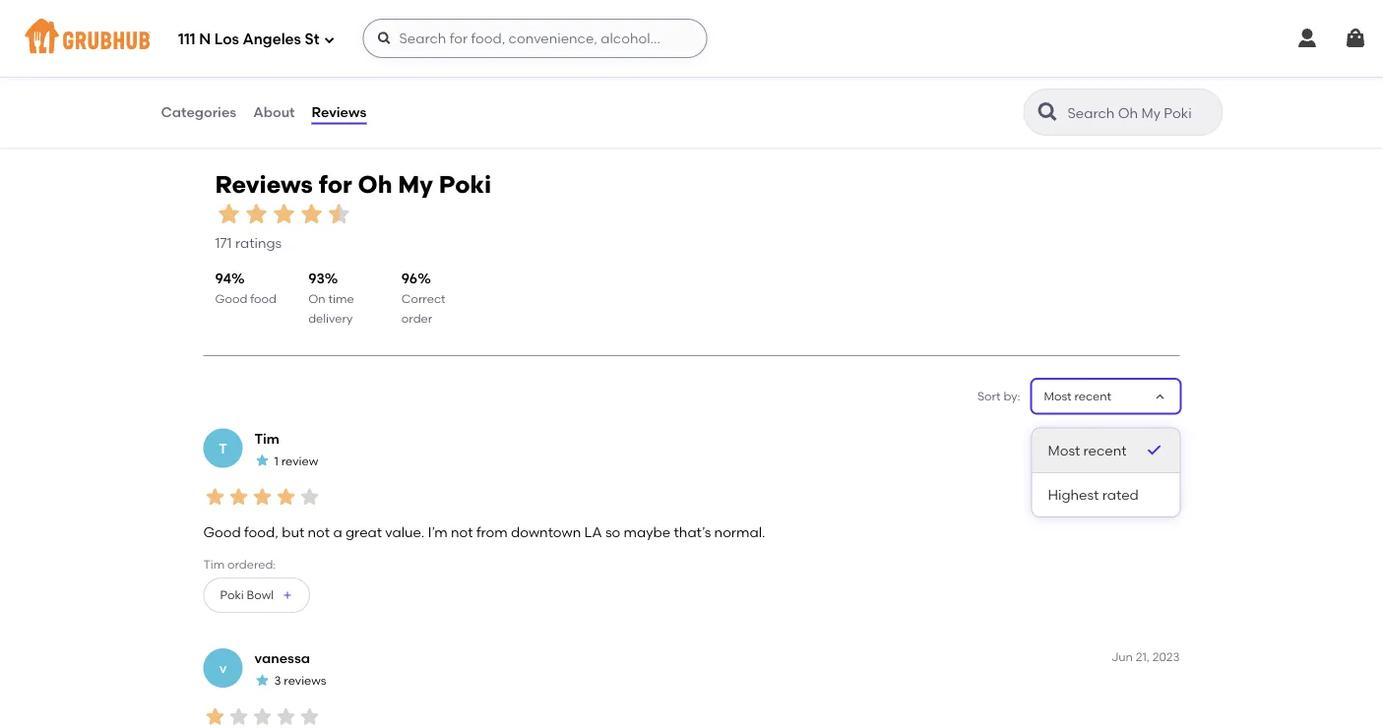 Task type: locate. For each thing, give the bounding box(es) containing it.
delivery inside 93 on time delivery
[[308, 312, 353, 326]]

good
[[215, 292, 247, 306], [203, 524, 241, 540]]

1 horizontal spatial svg image
[[1296, 27, 1319, 50]]

most recent up the 'highest rated' in the right of the page
[[1048, 442, 1127, 459]]

vanessa
[[255, 650, 310, 667]]

n
[[199, 31, 211, 48]]

ratings right 283
[[1148, 66, 1195, 83]]

great
[[346, 524, 382, 540]]

reviews
[[312, 104, 367, 120], [215, 170, 313, 199]]

normal.
[[714, 524, 765, 540]]

25–40 for $1.99
[[189, 45, 223, 60]]

not
[[308, 524, 330, 540], [451, 524, 473, 540]]

1 2023 from the top
[[1153, 430, 1180, 444]]

$2.49
[[540, 62, 569, 77]]

0 horizontal spatial 25–40
[[189, 45, 223, 60]]

jun 21, 2023
[[1111, 650, 1180, 664]]

25–40
[[189, 45, 223, 60], [540, 45, 575, 60]]

0 vertical spatial good
[[215, 292, 247, 306]]

ratings right 1650
[[445, 66, 491, 83]]

highest
[[1048, 487, 1099, 503]]

not left 'a'
[[308, 524, 330, 540]]

0 horizontal spatial not
[[308, 524, 330, 540]]

1 not from the left
[[308, 524, 330, 540]]

most inside sort by: field
[[1044, 389, 1072, 403]]

ratings right 24
[[796, 66, 843, 83]]

tim for tim ordered:
[[203, 558, 225, 572]]

1 vertical spatial good
[[203, 524, 241, 540]]

2 25–40 from the left
[[540, 45, 575, 60]]

delivery inside 25–40 min $1.99 delivery
[[218, 62, 262, 77]]

svg image
[[1296, 27, 1319, 50], [1344, 27, 1368, 50], [377, 31, 392, 46]]

2 not from the left
[[451, 524, 473, 540]]

highest rated
[[1048, 487, 1139, 503]]

from
[[476, 524, 508, 540]]

tim left "ordered:"
[[203, 558, 225, 572]]

delivery
[[218, 62, 262, 77], [572, 62, 616, 77], [924, 62, 968, 77], [308, 312, 353, 326]]

subscription pass image
[[540, 20, 560, 36]]

1
[[274, 454, 278, 468]]

ordered:
[[227, 558, 276, 572]]

la
[[584, 524, 602, 540]]

3
[[274, 674, 281, 688]]

1 horizontal spatial tim
[[255, 430, 280, 447]]

delivery for 25–40 min $2.49 delivery
[[572, 62, 616, 77]]

most right the by:
[[1044, 389, 1072, 403]]

2023
[[1153, 430, 1180, 444], [1153, 650, 1180, 664]]

$1.99
[[189, 62, 215, 77]]

good up tim ordered:
[[203, 524, 241, 540]]

delivery right the $3.49
[[924, 62, 968, 77]]

1 vertical spatial recent
[[1084, 442, 1127, 459]]

poki left the bowl
[[220, 588, 244, 603]]

25–40 inside 25–40 min $1.99 delivery
[[189, 45, 223, 60]]

24
[[777, 66, 793, 83]]

ratings right 171
[[235, 235, 282, 251]]

about button
[[252, 77, 296, 148]]

delivery down 111 n los angeles st
[[218, 62, 262, 77]]

0 vertical spatial poki
[[439, 170, 491, 199]]

aug 10, 2023
[[1109, 430, 1180, 444]]

min inside 25–40 min $1.99 delivery
[[226, 45, 247, 60]]

not right i'm
[[451, 524, 473, 540]]

poki bowl button
[[203, 578, 310, 613]]

2023 right the 10,
[[1153, 430, 1180, 444]]

poki inside button
[[220, 588, 244, 603]]

2 2023 from the top
[[1153, 650, 1180, 664]]

ratings for 24 ratings
[[796, 66, 843, 83]]

ratings for 171 ratings
[[235, 235, 282, 251]]

reviews up "171 ratings"
[[215, 170, 313, 199]]

1 vertical spatial 2023
[[1153, 650, 1180, 664]]

1 vertical spatial most recent
[[1048, 442, 1127, 459]]

25–40 min $1.99 delivery
[[189, 45, 262, 77]]

1 horizontal spatial not
[[451, 524, 473, 540]]

min
[[226, 45, 247, 60], [578, 45, 599, 60]]

1 vertical spatial tim
[[203, 558, 225, 572]]

correct
[[402, 292, 446, 306]]

1 horizontal spatial poki
[[439, 170, 491, 199]]

0 vertical spatial 2023
[[1153, 430, 1180, 444]]

recent left the 10,
[[1084, 442, 1127, 459]]

111 n los angeles st
[[178, 31, 319, 48]]

1 vertical spatial poki
[[220, 588, 244, 603]]

25–40 up $2.49
[[540, 45, 575, 60]]

recent inside sort by: field
[[1075, 389, 1112, 403]]

poki right my
[[439, 170, 491, 199]]

maybe
[[624, 524, 671, 540]]

Search Oh My Poki search field
[[1066, 103, 1216, 122]]

that's
[[674, 524, 711, 540]]

reviews inside button
[[312, 104, 367, 120]]

delivery right $2.49
[[572, 62, 616, 77]]

poki
[[439, 170, 491, 199], [220, 588, 244, 603]]

tim
[[255, 430, 280, 447], [203, 558, 225, 572]]

$3.49 delivery
[[892, 62, 968, 77]]

svg image
[[323, 34, 335, 46]]

min inside 25–40 min $2.49 delivery
[[578, 45, 599, 60]]

1 min from the left
[[226, 45, 247, 60]]

171
[[215, 235, 232, 251]]

10,
[[1135, 430, 1150, 444]]

recent
[[1075, 389, 1112, 403], [1084, 442, 1127, 459]]

most recent up aug
[[1044, 389, 1112, 403]]

min down breakfast
[[226, 45, 247, 60]]

1 horizontal spatial 25–40
[[540, 45, 575, 60]]

delivery inside 25–40 min $2.49 delivery
[[572, 62, 616, 77]]

reviews right about
[[312, 104, 367, 120]]

93 on time delivery
[[308, 270, 354, 326]]

1 25–40 from the left
[[189, 45, 223, 60]]

93
[[308, 270, 325, 287]]

reviews for oh my poki
[[215, 170, 491, 199]]

0 horizontal spatial tim
[[203, 558, 225, 572]]

0 vertical spatial reviews
[[312, 104, 367, 120]]

1 vertical spatial most
[[1048, 442, 1080, 459]]

1 horizontal spatial min
[[578, 45, 599, 60]]

most
[[1044, 389, 1072, 403], [1048, 442, 1080, 459]]

2023 right 21,
[[1153, 650, 1180, 664]]

Search for food, convenience, alcohol... search field
[[363, 19, 707, 58]]

most recent
[[1044, 389, 1112, 403], [1048, 442, 1127, 459]]

2 min from the left
[[578, 45, 599, 60]]

24 ratings
[[777, 66, 843, 83]]

st
[[305, 31, 319, 48]]

2023 for vanessa
[[1153, 650, 1180, 664]]

0 horizontal spatial poki
[[220, 588, 244, 603]]

25–40 inside 25–40 min $2.49 delivery
[[540, 45, 575, 60]]

171 ratings
[[215, 235, 282, 251]]

main navigation navigation
[[0, 0, 1383, 77]]

delivery down time
[[308, 312, 353, 326]]

ratings
[[445, 66, 491, 83], [796, 66, 843, 83], [1148, 66, 1195, 83], [235, 235, 282, 251]]

sort by:
[[978, 389, 1020, 403]]

min down pizza
[[578, 45, 599, 60]]

tim ordered:
[[203, 558, 276, 572]]

0 vertical spatial tim
[[255, 430, 280, 447]]

0 vertical spatial most
[[1044, 389, 1072, 403]]

0 horizontal spatial min
[[226, 45, 247, 60]]

subscription pass image
[[189, 20, 208, 36]]

1 vertical spatial reviews
[[215, 170, 313, 199]]

min for $2.49
[[578, 45, 599, 60]]

recent up aug
[[1075, 389, 1112, 403]]

most up highest
[[1048, 442, 1080, 459]]

Sort by: field
[[1044, 388, 1112, 405]]

star icon image
[[412, 44, 428, 60], [428, 44, 444, 60], [444, 44, 460, 60], [460, 44, 475, 60], [475, 44, 491, 60], [215, 200, 243, 228], [243, 200, 270, 228], [270, 200, 298, 228], [298, 200, 325, 228], [325, 200, 353, 228], [325, 200, 353, 228], [255, 453, 270, 469], [203, 486, 227, 509], [227, 486, 251, 509], [251, 486, 274, 509], [274, 486, 298, 509], [298, 486, 321, 509], [255, 673, 270, 689], [203, 706, 227, 729], [227, 706, 251, 729], [251, 706, 274, 729], [274, 706, 298, 729], [298, 706, 321, 729]]

downtown
[[511, 524, 581, 540]]

1650 ratings
[[412, 66, 491, 83]]

t
[[219, 440, 227, 457]]

good down "94" on the left top
[[215, 292, 247, 306]]

25–40 min $2.49 delivery
[[540, 45, 616, 77]]

25–40 up $1.99
[[189, 45, 223, 60]]

283
[[1121, 66, 1145, 83]]

plus icon image
[[282, 590, 294, 602]]

tim up 1
[[255, 430, 280, 447]]

0 vertical spatial recent
[[1075, 389, 1112, 403]]

25–40 for $2.49
[[540, 45, 575, 60]]



Task type: vqa. For each thing, say whether or not it's contained in the screenshot.
ingredients
no



Task type: describe. For each thing, give the bounding box(es) containing it.
los
[[214, 31, 239, 48]]

good inside 94 good food
[[215, 292, 247, 306]]

94 good food
[[215, 270, 277, 306]]

most inside 'option'
[[1048, 442, 1080, 459]]

a
[[333, 524, 342, 540]]

food
[[250, 292, 277, 306]]

categories button
[[160, 77, 237, 148]]

96
[[402, 270, 418, 287]]

time
[[328, 292, 354, 306]]

poki bowl
[[220, 588, 274, 603]]

96 correct order
[[402, 270, 446, 326]]

recent inside 'option'
[[1084, 442, 1127, 459]]

2023 for tim
[[1153, 430, 1180, 444]]

about
[[253, 104, 295, 120]]

3 reviews
[[274, 674, 326, 688]]

order
[[402, 312, 432, 326]]

v
[[219, 660, 227, 677]]

reviews for reviews
[[312, 104, 367, 120]]

so
[[605, 524, 621, 540]]

bowl
[[247, 588, 274, 603]]

94
[[215, 270, 231, 287]]

min for $1.99
[[226, 45, 247, 60]]

reviews for reviews for oh my poki
[[215, 170, 313, 199]]

ratings for 1650 ratings
[[445, 66, 491, 83]]

$3.49
[[892, 62, 921, 77]]

angeles
[[243, 31, 301, 48]]

jun
[[1111, 650, 1133, 664]]

0 horizontal spatial svg image
[[377, 31, 392, 46]]

search icon image
[[1036, 100, 1060, 124]]

check icon image
[[1145, 441, 1164, 461]]

0 vertical spatial most recent
[[1044, 389, 1112, 403]]

ratings for 283 ratings
[[1148, 66, 1195, 83]]

tim for tim
[[255, 430, 280, 447]]

categories
[[161, 104, 236, 120]]

283 ratings
[[1121, 66, 1195, 83]]

aug
[[1109, 430, 1132, 444]]

on
[[308, 292, 326, 306]]

reviews button
[[311, 77, 368, 148]]

2 horizontal spatial svg image
[[1344, 27, 1368, 50]]

sort
[[978, 389, 1001, 403]]

my
[[398, 170, 433, 199]]

i'm
[[428, 524, 448, 540]]

value.
[[385, 524, 425, 540]]

most recent inside 'option'
[[1048, 442, 1127, 459]]

food,
[[244, 524, 278, 540]]

by:
[[1004, 389, 1020, 403]]

1650
[[412, 66, 441, 83]]

breakfast
[[216, 20, 271, 35]]

oh
[[358, 170, 392, 199]]

for
[[319, 170, 352, 199]]

delivery for 93 on time delivery
[[308, 312, 353, 326]]

review
[[281, 454, 318, 468]]

most recent option
[[1032, 429, 1180, 473]]

delivery for 25–40 min $1.99 delivery
[[218, 62, 262, 77]]

pizza
[[568, 20, 597, 35]]

21,
[[1136, 650, 1150, 664]]

caret down icon image
[[1152, 389, 1168, 405]]

but
[[282, 524, 304, 540]]

rated
[[1102, 487, 1139, 503]]

reviews
[[284, 674, 326, 688]]

111
[[178, 31, 196, 48]]

1 review
[[274, 454, 318, 468]]

good food, but not a great value. i'm not from downtown la so maybe that's normal.
[[203, 524, 765, 540]]



